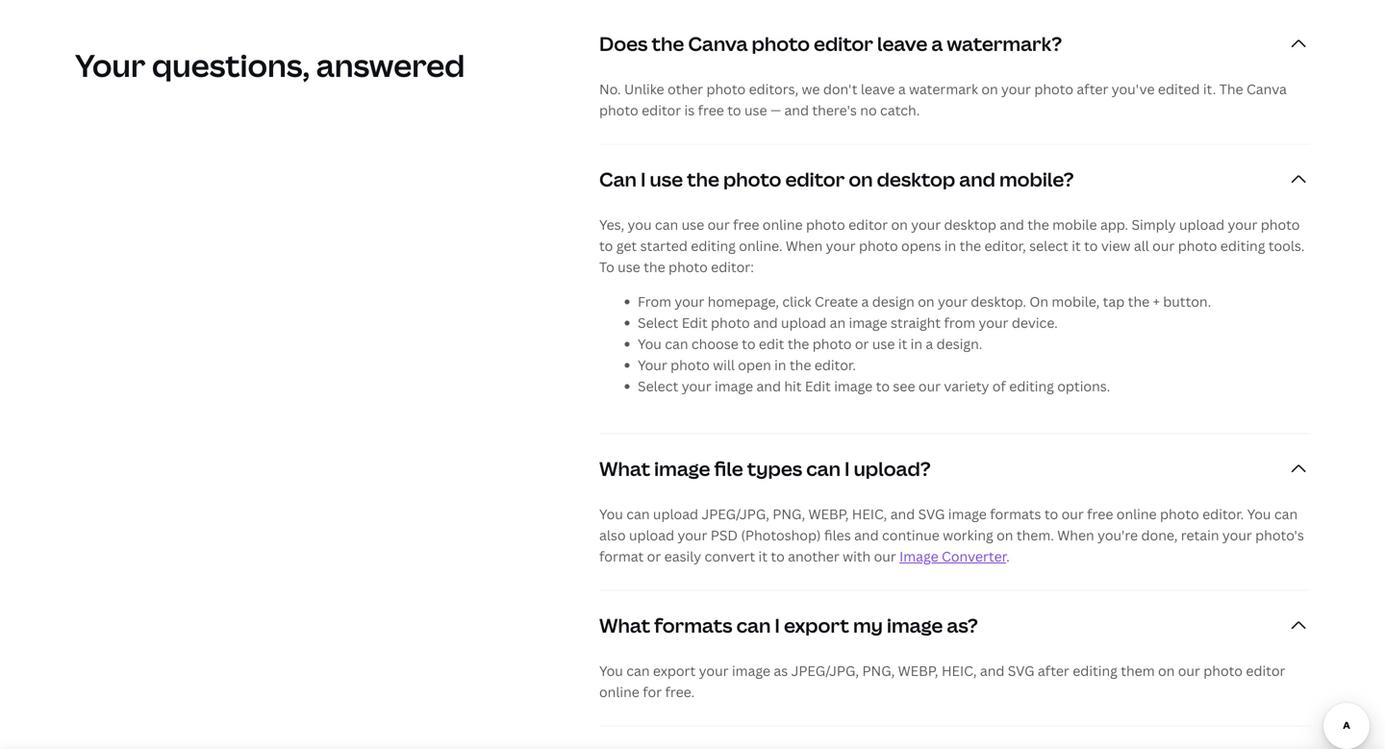 Task type: vqa. For each thing, say whether or not it's contained in the screenshot.
the bottommost 'free'
yes



Task type: locate. For each thing, give the bounding box(es) containing it.
editing left 'them'
[[1073, 662, 1118, 680]]

1 horizontal spatial or
[[855, 335, 869, 353]]

free right the is
[[698, 101, 724, 119]]

the
[[1220, 80, 1244, 98]]

what formats can i export my image as?
[[599, 612, 978, 639]]

1 vertical spatial i
[[845, 456, 850, 482]]

convert
[[705, 547, 755, 566]]

1 vertical spatial export
[[653, 662, 696, 680]]

editing
[[691, 237, 736, 255], [1221, 237, 1266, 255], [1010, 377, 1054, 395], [1073, 662, 1118, 680]]

photo down can i use the photo editor on desktop and mobile?
[[806, 215, 845, 234]]

device.
[[1012, 314, 1058, 332]]

and left mobile?
[[960, 166, 996, 192]]

when
[[786, 237, 823, 255], [1058, 526, 1095, 545]]

mobile?
[[1000, 166, 1074, 192]]

them
[[1121, 662, 1155, 680]]

to inside no. unlike other photo editors, we don't leave a watermark on your photo after you've edited it. the canva photo editor is free to use — and there's no catch.
[[728, 101, 741, 119]]

upload down the click
[[781, 314, 827, 332]]

on inside you can export your image as jpeg/jpg, png, webp, heic, and svg after editing them on our photo editor online for free.
[[1158, 662, 1175, 680]]

1 what from the top
[[599, 456, 651, 482]]

and up edit
[[753, 314, 778, 332]]

yes, you can use our free online photo editor on your desktop and the mobile app. simply upload your photo to get started editing online. when your photo opens in the editor, select it to view all our photo editing tools. to use the photo editor:
[[599, 215, 1305, 276]]

to left get
[[599, 237, 613, 255]]

0 vertical spatial editor.
[[815, 356, 856, 374]]

desktop inside "yes, you can use our free online photo editor on your desktop and the mobile app. simply upload your photo to get started editing online. when your photo opens in the editor, select it to view all our photo editing tools. to use the photo editor:"
[[944, 215, 997, 234]]

1 vertical spatial what
[[599, 612, 651, 639]]

1 vertical spatial it
[[898, 335, 908, 353]]

formats up them.
[[990, 505, 1042, 523]]

converter
[[942, 547, 1006, 566]]

simply
[[1132, 215, 1176, 234]]

0 vertical spatial online
[[763, 215, 803, 234]]

0 horizontal spatial in
[[775, 356, 787, 374]]

the right edit
[[788, 335, 810, 353]]

2 select from the top
[[638, 377, 679, 395]]

leave inside no. unlike other photo editors, we don't leave a watermark on your photo after you've edited it. the canva photo editor is free to use — and there's no catch.
[[861, 80, 895, 98]]

0 vertical spatial png,
[[773, 505, 805, 523]]

image inside what image file types can i upload? dropdown button
[[654, 456, 711, 482]]

can
[[655, 215, 679, 234], [665, 335, 688, 353], [807, 456, 841, 482], [627, 505, 650, 523], [1275, 505, 1298, 523], [737, 612, 771, 639], [627, 662, 650, 680]]

0 vertical spatial when
[[786, 237, 823, 255]]

1 vertical spatial jpeg/jpg,
[[791, 662, 859, 680]]

can left "choose"
[[665, 335, 688, 353]]

there's
[[812, 101, 857, 119]]

0 vertical spatial edit
[[682, 314, 708, 332]]

leave up watermark
[[877, 30, 928, 57]]

1 horizontal spatial svg
[[1008, 662, 1035, 680]]

when right them.
[[1058, 526, 1095, 545]]

0 horizontal spatial editor.
[[815, 356, 856, 374]]

upload right simply
[[1180, 215, 1225, 234]]

2 vertical spatial it
[[759, 547, 768, 566]]

1 horizontal spatial your
[[638, 356, 667, 374]]

your
[[75, 44, 146, 86], [638, 356, 667, 374]]

editing inside from your homepage, click create a design on your desktop. on mobile, tap the + button. select edit photo and upload an image straight from your device. you can choose to edit the photo or use it in a design. your photo will open in the editor. select your image and hit edit image to see our variety of editing options.
[[1010, 377, 1054, 395]]

svg
[[919, 505, 945, 523], [1008, 662, 1035, 680]]

webp, down what formats can i export my image as? dropdown button
[[898, 662, 939, 680]]

0 vertical spatial export
[[784, 612, 849, 639]]

1 horizontal spatial jpeg/jpg,
[[791, 662, 859, 680]]

can inside you can export your image as jpeg/jpg, png, webp, heic, and svg after editing them on our photo editor online for free.
[[627, 662, 650, 680]]

can
[[599, 166, 637, 192]]

or inside you can upload jpeg/jpg, png, webp, heic, and svg image formats to our free online photo editor. you can also upload your psd (photoshop) files and continue working on them. when you're done, retain your photo's format or easily convert it to another with our
[[647, 547, 661, 566]]

0 horizontal spatial svg
[[919, 505, 945, 523]]

free up you're
[[1087, 505, 1114, 523]]

0 horizontal spatial it
[[759, 547, 768, 566]]

1 vertical spatial after
[[1038, 662, 1070, 680]]

can inside "yes, you can use our free online photo editor on your desktop and the mobile app. simply upload your photo to get started editing online. when your photo opens in the editor, select it to view all our photo editing tools. to use the photo editor:"
[[655, 215, 679, 234]]

edited
[[1158, 80, 1200, 98]]

image left file
[[654, 456, 711, 482]]

does the canva photo editor leave a watermark? button
[[599, 9, 1310, 78]]

free up online.
[[733, 215, 760, 234]]

on up straight
[[918, 292, 935, 311]]

webp, up the files
[[809, 505, 849, 523]]

1 vertical spatial heic,
[[942, 662, 977, 680]]

1 horizontal spatial i
[[775, 612, 780, 639]]

0 horizontal spatial when
[[786, 237, 823, 255]]

online inside "yes, you can use our free online photo editor on your desktop and the mobile app. simply upload your photo to get started editing online. when your photo opens in the editor, select it to view all our photo editing tools. to use the photo editor:"
[[763, 215, 803, 234]]

a left design
[[862, 292, 869, 311]]

desktop up editor,
[[944, 215, 997, 234]]

select
[[638, 314, 679, 332], [638, 377, 679, 395]]

and
[[785, 101, 809, 119], [960, 166, 996, 192], [1000, 215, 1025, 234], [753, 314, 778, 332], [757, 377, 781, 395], [891, 505, 915, 523], [854, 526, 879, 545], [980, 662, 1005, 680]]

editor inside "yes, you can use our free online photo editor on your desktop and the mobile app. simply upload your photo to get started editing online. when your photo opens in the editor, select it to view all our photo editing tools. to use the photo editor:"
[[849, 215, 888, 234]]

0 vertical spatial jpeg/jpg,
[[702, 505, 770, 523]]

0 horizontal spatial export
[[653, 662, 696, 680]]

image left as
[[732, 662, 771, 680]]

on
[[982, 80, 998, 98], [849, 166, 873, 192], [891, 215, 908, 234], [918, 292, 935, 311], [997, 526, 1014, 545], [1158, 662, 1175, 680]]

photo up online.
[[723, 166, 782, 192]]

0 horizontal spatial webp,
[[809, 505, 849, 523]]

on inside no. unlike other photo editors, we don't leave a watermark on your photo after you've edited it. the canva photo editor is free to use — and there's no catch.
[[982, 80, 998, 98]]

1 vertical spatial free
[[733, 215, 760, 234]]

1 vertical spatial or
[[647, 547, 661, 566]]

on right watermark
[[982, 80, 998, 98]]

0 horizontal spatial jpeg/jpg,
[[702, 505, 770, 523]]

our inside from your homepage, click create a design on your desktop. on mobile, tap the + button. select edit photo and upload an image straight from your device. you can choose to edit the photo or use it in a design. your photo will open in the editor. select your image and hit edit image to see our variety of editing options.
[[919, 377, 941, 395]]

2 horizontal spatial free
[[1087, 505, 1114, 523]]

photo inside you can export your image as jpeg/jpg, png, webp, heic, and svg after editing them on our photo editor online for free.
[[1204, 662, 1243, 680]]

button.
[[1163, 292, 1212, 311]]

0 vertical spatial svg
[[919, 505, 945, 523]]

1 vertical spatial desktop
[[944, 215, 997, 234]]

upload inside "yes, you can use our free online photo editor on your desktop and the mobile app. simply upload your photo to get started editing online. when your photo opens in the editor, select it to view all our photo editing tools. to use the photo editor:"
[[1180, 215, 1225, 234]]

on up opens
[[891, 215, 908, 234]]

after left 'them'
[[1038, 662, 1070, 680]]

edit
[[759, 335, 785, 353]]

your down "choose"
[[682, 377, 712, 395]]

when right online.
[[786, 237, 823, 255]]

webp,
[[809, 505, 849, 523], [898, 662, 939, 680]]

to left —
[[728, 101, 741, 119]]

canva inside dropdown button
[[688, 30, 748, 57]]

upload?
[[854, 456, 931, 482]]

your left as
[[699, 662, 729, 680]]

use down straight
[[873, 335, 895, 353]]

1 horizontal spatial png,
[[863, 662, 895, 680]]

editor
[[814, 30, 873, 57], [642, 101, 681, 119], [786, 166, 845, 192], [849, 215, 888, 234], [1246, 662, 1286, 680]]

1 vertical spatial select
[[638, 377, 679, 395]]

it inside you can upload jpeg/jpg, png, webp, heic, and svg image formats to our free online photo editor. you can also upload your psd (photoshop) files and continue working on them. when you're done, retain your photo's format or easily convert it to another with our
[[759, 547, 768, 566]]

use left —
[[745, 101, 767, 119]]

or down 'create'
[[855, 335, 869, 353]]

no. unlike other photo editors, we don't leave a watermark on your photo after you've edited it. the canva photo editor is free to use — and there's no catch.
[[599, 80, 1287, 119]]

1 vertical spatial in
[[911, 335, 923, 353]]

it
[[1072, 237, 1081, 255], [898, 335, 908, 353], [759, 547, 768, 566]]

a up watermark
[[932, 30, 943, 57]]

edit up "choose"
[[682, 314, 708, 332]]

desktop inside can i use the photo editor on desktop and mobile? dropdown button
[[877, 166, 956, 192]]

1 horizontal spatial formats
[[990, 505, 1042, 523]]

2 horizontal spatial it
[[1072, 237, 1081, 255]]

2 vertical spatial i
[[775, 612, 780, 639]]

image up working
[[948, 505, 987, 523]]

in down straight
[[911, 335, 923, 353]]

on up "."
[[997, 526, 1014, 545]]

leave up no
[[861, 80, 895, 98]]

leave inside the does the canva photo editor leave a watermark? dropdown button
[[877, 30, 928, 57]]

editor. down an
[[815, 356, 856, 374]]

photo right all
[[1178, 237, 1218, 255]]

questions,
[[152, 44, 310, 86]]

can i use the photo editor on desktop and mobile?
[[599, 166, 1074, 192]]

editing left tools.
[[1221, 237, 1266, 255]]

our
[[708, 215, 730, 234], [1153, 237, 1175, 255], [919, 377, 941, 395], [1062, 505, 1084, 523], [874, 547, 896, 566], [1178, 662, 1201, 680]]

your up from
[[938, 292, 968, 311]]

after inside you can export your image as jpeg/jpg, png, webp, heic, and svg after editing them on our photo editor online for free.
[[1038, 662, 1070, 680]]

0 horizontal spatial i
[[641, 166, 646, 192]]

0 horizontal spatial online
[[599, 683, 640, 701]]

2 horizontal spatial in
[[945, 237, 957, 255]]

photo up the done,
[[1160, 505, 1200, 523]]

1 vertical spatial your
[[638, 356, 667, 374]]

the down started
[[644, 258, 665, 276]]

1 horizontal spatial after
[[1077, 80, 1109, 98]]

1 horizontal spatial free
[[733, 215, 760, 234]]

canva up other
[[688, 30, 748, 57]]

0 vertical spatial or
[[855, 335, 869, 353]]

0 vertical spatial in
[[945, 237, 957, 255]]

png, down "my"
[[863, 662, 895, 680]]

0 horizontal spatial after
[[1038, 662, 1070, 680]]

2 horizontal spatial online
[[1117, 505, 1157, 523]]

online up online.
[[763, 215, 803, 234]]

0 horizontal spatial heic,
[[852, 505, 887, 523]]

export inside you can export your image as jpeg/jpg, png, webp, heic, and svg after editing them on our photo editor online for free.
[[653, 662, 696, 680]]

edit
[[682, 314, 708, 332], [805, 377, 831, 395]]

an
[[830, 314, 846, 332]]

1 horizontal spatial when
[[1058, 526, 1095, 545]]

your down watermark?
[[1002, 80, 1031, 98]]

2 horizontal spatial i
[[845, 456, 850, 482]]

photo down "choose"
[[671, 356, 710, 374]]

click
[[783, 292, 812, 311]]

1 horizontal spatial edit
[[805, 377, 831, 395]]

can right types
[[807, 456, 841, 482]]

0 horizontal spatial canva
[[688, 30, 748, 57]]

can inside from your homepage, click create a design on your desktop. on mobile, tap the + button. select edit photo and upload an image straight from your device. you can choose to edit the photo or use it in a design. your photo will open in the editor. select your image and hit edit image to see our variety of editing options.
[[665, 335, 688, 353]]

1 horizontal spatial heic,
[[942, 662, 977, 680]]

1 horizontal spatial it
[[898, 335, 908, 353]]

free inside "yes, you can use our free online photo editor on your desktop and the mobile app. simply upload your photo to get started editing online. when your photo opens in the editor, select it to view all our photo editing tools. to use the photo editor:"
[[733, 215, 760, 234]]

1 horizontal spatial webp,
[[898, 662, 939, 680]]

photo up tools.
[[1261, 215, 1300, 234]]

svg down what formats can i export my image as? dropdown button
[[1008, 662, 1035, 680]]

on inside dropdown button
[[849, 166, 873, 192]]

or left easily
[[647, 547, 661, 566]]

heic,
[[852, 505, 887, 523], [942, 662, 977, 680]]

0 vertical spatial canva
[[688, 30, 748, 57]]

0 vertical spatial leave
[[877, 30, 928, 57]]

after left you've
[[1077, 80, 1109, 98]]

when inside "yes, you can use our free online photo editor on your desktop and the mobile app. simply upload your photo to get started editing online. when your photo opens in the editor, select it to view all our photo editing tools. to use the photo editor:"
[[786, 237, 823, 255]]

0 horizontal spatial formats
[[654, 612, 733, 639]]

mobile
[[1053, 215, 1097, 234]]

0 vertical spatial desktop
[[877, 166, 956, 192]]

your inside from your homepage, click create a design on your desktop. on mobile, tap the + button. select edit photo and upload an image straight from your device. you can choose to edit the photo or use it in a design. your photo will open in the editor. select your image and hit edit image to see our variety of editing options.
[[638, 356, 667, 374]]

formats
[[990, 505, 1042, 523], [654, 612, 733, 639]]

editor. inside from your homepage, click create a design on your desktop. on mobile, tap the + button. select edit photo and upload an image straight from your device. you can choose to edit the photo or use it in a design. your photo will open in the editor. select your image and hit edit image to see our variety of editing options.
[[815, 356, 856, 374]]

and down what formats can i export my image as? dropdown button
[[980, 662, 1005, 680]]

use right can
[[650, 166, 683, 192]]

a inside dropdown button
[[932, 30, 943, 57]]

jpeg/jpg, inside you can upload jpeg/jpg, png, webp, heic, and svg image formats to our free online photo editor. you can also upload your psd (photoshop) files and continue working on them. when you're done, retain your photo's format or easily convert it to another with our
[[702, 505, 770, 523]]

0 vertical spatial after
[[1077, 80, 1109, 98]]

and up "continue" on the bottom right
[[891, 505, 915, 523]]

image inside what formats can i export my image as? dropdown button
[[887, 612, 943, 639]]

online
[[763, 215, 803, 234], [1117, 505, 1157, 523], [599, 683, 640, 701]]

use inside from your homepage, click create a design on your desktop. on mobile, tap the + button. select edit photo and upload an image straight from your device. you can choose to edit the photo or use it in a design. your photo will open in the editor. select your image and hit edit image to see our variety of editing options.
[[873, 335, 895, 353]]

image right "my"
[[887, 612, 943, 639]]

0 vertical spatial what
[[599, 456, 651, 482]]

0 vertical spatial free
[[698, 101, 724, 119]]

leave
[[877, 30, 928, 57], [861, 80, 895, 98]]

what for what image file types can i upload?
[[599, 456, 651, 482]]

in inside "yes, you can use our free online photo editor on your desktop and the mobile app. simply upload your photo to get started editing online. when your photo opens in the editor, select it to view all our photo editing tools. to use the photo editor:"
[[945, 237, 957, 255]]

1 horizontal spatial online
[[763, 215, 803, 234]]

png,
[[773, 505, 805, 523], [863, 662, 895, 680]]

0 horizontal spatial png,
[[773, 505, 805, 523]]

editor:
[[711, 258, 754, 276]]

0 vertical spatial heic,
[[852, 505, 887, 523]]

or inside from your homepage, click create a design on your desktop. on mobile, tap the + button. select edit photo and upload an image straight from your device. you can choose to edit the photo or use it in a design. your photo will open in the editor. select your image and hit edit image to see our variety of editing options.
[[855, 335, 869, 353]]

export
[[784, 612, 849, 639], [653, 662, 696, 680]]

photo
[[752, 30, 810, 57], [707, 80, 746, 98], [1035, 80, 1074, 98], [599, 101, 639, 119], [723, 166, 782, 192], [806, 215, 845, 234], [1261, 215, 1300, 234], [859, 237, 898, 255], [1178, 237, 1218, 255], [669, 258, 708, 276], [711, 314, 750, 332], [813, 335, 852, 353], [671, 356, 710, 374], [1160, 505, 1200, 523], [1204, 662, 1243, 680]]

1 horizontal spatial canva
[[1247, 80, 1287, 98]]

use inside dropdown button
[[650, 166, 683, 192]]

1 select from the top
[[638, 314, 679, 332]]

image converter link
[[900, 547, 1006, 566]]

1 horizontal spatial editor.
[[1203, 505, 1244, 523]]

1 vertical spatial leave
[[861, 80, 895, 98]]

png, up "(photoshop)"
[[773, 505, 805, 523]]

i left upload? on the bottom right
[[845, 456, 850, 482]]

you
[[628, 215, 652, 234]]

2 vertical spatial free
[[1087, 505, 1114, 523]]

export left "my"
[[784, 612, 849, 639]]

does
[[599, 30, 648, 57]]

0 vertical spatial webp,
[[809, 505, 849, 523]]

photo up editors,
[[752, 30, 810, 57]]

we
[[802, 80, 820, 98]]

photo down an
[[813, 335, 852, 353]]

2 what from the top
[[599, 612, 651, 639]]

to
[[728, 101, 741, 119], [599, 237, 613, 255], [1084, 237, 1098, 255], [742, 335, 756, 353], [876, 377, 890, 395], [1045, 505, 1059, 523], [771, 547, 785, 566]]

1 vertical spatial svg
[[1008, 662, 1035, 680]]

on inside you can upload jpeg/jpg, png, webp, heic, and svg image formats to our free online photo editor. you can also upload your psd (photoshop) files and continue working on them. when you're done, retain your photo's format or easily convert it to another with our
[[997, 526, 1014, 545]]

online left for
[[599, 683, 640, 701]]

what
[[599, 456, 651, 482], [599, 612, 651, 639]]

your inside you can export your image as jpeg/jpg, png, webp, heic, and svg after editing them on our photo editor online for free.
[[699, 662, 729, 680]]

the up hit
[[790, 356, 811, 374]]

1 vertical spatial formats
[[654, 612, 733, 639]]

1 vertical spatial online
[[1117, 505, 1157, 523]]

on inside from your homepage, click create a design on your desktop. on mobile, tap the + button. select edit photo and upload an image straight from your device. you can choose to edit the photo or use it in a design. your photo will open in the editor. select your image and hit edit image to see our variety of editing options.
[[918, 292, 935, 311]]

1 vertical spatial webp,
[[898, 662, 939, 680]]

1 vertical spatial editor.
[[1203, 505, 1244, 523]]

0 horizontal spatial free
[[698, 101, 724, 119]]

don't
[[823, 80, 858, 98]]

(photoshop)
[[741, 526, 821, 545]]

in right opens
[[945, 237, 957, 255]]

retain
[[1181, 526, 1220, 545]]

use
[[745, 101, 767, 119], [650, 166, 683, 192], [682, 215, 704, 234], [618, 258, 641, 276], [873, 335, 895, 353]]

0 vertical spatial formats
[[990, 505, 1042, 523]]

0 vertical spatial it
[[1072, 237, 1081, 255]]

a
[[932, 30, 943, 57], [899, 80, 906, 98], [862, 292, 869, 311], [926, 335, 934, 353]]

can up for
[[627, 662, 650, 680]]

0 horizontal spatial edit
[[682, 314, 708, 332]]

as
[[774, 662, 788, 680]]

i
[[641, 166, 646, 192], [845, 456, 850, 482], [775, 612, 780, 639]]

what up also
[[599, 456, 651, 482]]

our inside you can export your image as jpeg/jpg, png, webp, heic, and svg after editing them on our photo editor online for free.
[[1178, 662, 1201, 680]]

desktop up opens
[[877, 166, 956, 192]]

app.
[[1101, 215, 1129, 234]]

unlike
[[624, 80, 664, 98]]

formats up free.
[[654, 612, 733, 639]]

0 vertical spatial select
[[638, 314, 679, 332]]

it down straight
[[898, 335, 908, 353]]

1 vertical spatial canva
[[1247, 80, 1287, 98]]

1 horizontal spatial export
[[784, 612, 849, 639]]

on down no
[[849, 166, 873, 192]]

png, inside you can export your image as jpeg/jpg, png, webp, heic, and svg after editing them on our photo editor online for free.
[[863, 662, 895, 680]]

photo down no.
[[599, 101, 639, 119]]

1 vertical spatial when
[[1058, 526, 1095, 545]]

0 horizontal spatial or
[[647, 547, 661, 566]]

upload
[[1180, 215, 1225, 234], [781, 314, 827, 332], [653, 505, 699, 523], [629, 526, 675, 545]]

image
[[849, 314, 888, 332], [715, 377, 753, 395], [834, 377, 873, 395], [654, 456, 711, 482], [948, 505, 987, 523], [887, 612, 943, 639], [732, 662, 771, 680]]

editing inside you can export your image as jpeg/jpg, png, webp, heic, and svg after editing them on our photo editor online for free.
[[1073, 662, 1118, 680]]

on right 'them'
[[1158, 662, 1175, 680]]

editor.
[[815, 356, 856, 374], [1203, 505, 1244, 523]]

it inside from your homepage, click create a design on your desktop. on mobile, tap the + button. select edit photo and upload an image straight from your device. you can choose to edit the photo or use it in a design. your photo will open in the editor. select your image and hit edit image to see our variety of editing options.
[[898, 335, 908, 353]]

2 vertical spatial online
[[599, 683, 640, 701]]

edit right hit
[[805, 377, 831, 395]]

your inside no. unlike other photo editors, we don't leave a watermark on your photo after you've edited it. the canva photo editor is free to use — and there's no catch.
[[1002, 80, 1031, 98]]

from
[[944, 314, 976, 332]]

canva right the
[[1247, 80, 1287, 98]]

heic, down what formats can i export my image as? dropdown button
[[942, 662, 977, 680]]

view
[[1101, 237, 1131, 255]]

files
[[824, 526, 851, 545]]

editors,
[[749, 80, 799, 98]]

0 vertical spatial i
[[641, 166, 646, 192]]

in down edit
[[775, 356, 787, 374]]

1 vertical spatial png,
[[863, 662, 895, 680]]

the
[[652, 30, 684, 57], [687, 166, 720, 192], [1028, 215, 1050, 234], [960, 237, 982, 255], [644, 258, 665, 276], [1128, 292, 1150, 311], [788, 335, 810, 353], [790, 356, 811, 374]]

use up started
[[682, 215, 704, 234]]

0 vertical spatial your
[[75, 44, 146, 86]]



Task type: describe. For each thing, give the bounding box(es) containing it.
photo inside you can upload jpeg/jpg, png, webp, heic, and svg image formats to our free online photo editor. you can also upload your psd (photoshop) files and continue working on them. when you're done, retain your photo's format or easily convert it to another with our
[[1160, 505, 1200, 523]]

free inside you can upload jpeg/jpg, png, webp, heic, and svg image formats to our free online photo editor. you can also upload your psd (photoshop) files and continue working on them. when you're done, retain your photo's format or easily convert it to another with our
[[1087, 505, 1114, 523]]

your right from
[[675, 292, 705, 311]]

it.
[[1204, 80, 1216, 98]]

after inside no. unlike other photo editors, we don't leave a watermark on your photo after you've edited it. the canva photo editor is free to use — and there's no catch.
[[1077, 80, 1109, 98]]

the left +
[[1128, 292, 1150, 311]]

your up 'create'
[[826, 237, 856, 255]]

0 horizontal spatial your
[[75, 44, 146, 86]]

upload inside from your homepage, click create a design on your desktop. on mobile, tap the + button. select edit photo and upload an image straight from your device. you can choose to edit the photo or use it in a design. your photo will open in the editor. select your image and hit edit image to see our variety of editing options.
[[781, 314, 827, 332]]

open
[[738, 356, 771, 374]]

what formats can i export my image as? button
[[599, 591, 1310, 660]]

design
[[872, 292, 915, 311]]

the up the select
[[1028, 215, 1050, 234]]

your right simply
[[1228, 215, 1258, 234]]

to left view
[[1084, 237, 1098, 255]]

you've
[[1112, 80, 1155, 98]]

your up easily
[[678, 526, 708, 545]]

tap
[[1103, 292, 1125, 311]]

editor inside you can export your image as jpeg/jpg, png, webp, heic, and svg after editing them on our photo editor online for free.
[[1246, 662, 1286, 680]]

webp, inside you can export your image as jpeg/jpg, png, webp, heic, and svg after editing them on our photo editor online for free.
[[898, 662, 939, 680]]

hit
[[785, 377, 802, 395]]

image
[[900, 547, 939, 566]]

svg inside you can export your image as jpeg/jpg, png, webp, heic, and svg after editing them on our photo editor online for free.
[[1008, 662, 1035, 680]]

png, inside you can upload jpeg/jpg, png, webp, heic, and svg image formats to our free online photo editor. you can also upload your psd (photoshop) files and continue working on them. when you're done, retain your photo's format or easily convert it to another with our
[[773, 505, 805, 523]]

types
[[747, 456, 803, 482]]

online inside you can upload jpeg/jpg, png, webp, heic, and svg image formats to our free online photo editor. you can also upload your psd (photoshop) files and continue working on them. when you're done, retain your photo's format or easily convert it to another with our
[[1117, 505, 1157, 523]]

to
[[599, 258, 615, 276]]

will
[[713, 356, 735, 374]]

yes,
[[599, 215, 625, 234]]

watermark?
[[947, 30, 1062, 57]]

photo down watermark?
[[1035, 80, 1074, 98]]

no.
[[599, 80, 621, 98]]

your up opens
[[911, 215, 941, 234]]

image left see
[[834, 377, 873, 395]]

the right does
[[652, 30, 684, 57]]

+
[[1153, 292, 1160, 311]]

straight
[[891, 314, 941, 332]]

a down straight
[[926, 335, 934, 353]]

to left see
[[876, 377, 890, 395]]

with
[[843, 547, 871, 566]]

photo down homepage, at right top
[[711, 314, 750, 332]]

1 vertical spatial edit
[[805, 377, 831, 395]]

online.
[[739, 237, 783, 255]]

image inside you can export your image as jpeg/jpg, png, webp, heic, and svg after editing them on our photo editor online for free.
[[732, 662, 771, 680]]

desktop.
[[971, 292, 1027, 311]]

you're
[[1098, 526, 1138, 545]]

can up format
[[627, 505, 650, 523]]

canva inside no. unlike other photo editors, we don't leave a watermark on your photo after you've edited it. the canva photo editor is free to use — and there's no catch.
[[1247, 80, 1287, 98]]

to up open
[[742, 335, 756, 353]]

formats inside you can upload jpeg/jpg, png, webp, heic, and svg image formats to our free online photo editor. you can also upload your psd (photoshop) files and continue working on them. when you're done, retain your photo's format or easily convert it to another with our
[[990, 505, 1042, 523]]

when inside you can upload jpeg/jpg, png, webp, heic, and svg image formats to our free online photo editor. you can also upload your psd (photoshop) files and continue working on them. when you're done, retain your photo's format or easily convert it to another with our
[[1058, 526, 1095, 545]]

2 vertical spatial in
[[775, 356, 787, 374]]

photo down started
[[669, 258, 708, 276]]

and inside you can export your image as jpeg/jpg, png, webp, heic, and svg after editing them on our photo editor online for free.
[[980, 662, 1005, 680]]

upload up easily
[[653, 505, 699, 523]]

opens
[[902, 237, 941, 255]]

what image file types can i upload? button
[[599, 434, 1310, 504]]

create
[[815, 292, 858, 311]]

upload up format
[[629, 526, 675, 545]]

to up them.
[[1045, 505, 1059, 523]]

image right an
[[849, 314, 888, 332]]

does the canva photo editor leave a watermark?
[[599, 30, 1062, 57]]

psd
[[711, 526, 738, 545]]

continue
[[882, 526, 940, 545]]

your down 'desktop.'
[[979, 314, 1009, 332]]

design.
[[937, 335, 983, 353]]

is
[[685, 101, 695, 119]]

export inside dropdown button
[[784, 612, 849, 639]]

tools.
[[1269, 237, 1305, 255]]

photo's
[[1256, 526, 1305, 545]]

jpeg/jpg, inside you can export your image as jpeg/jpg, png, webp, heic, and svg after editing them on our photo editor online for free.
[[791, 662, 859, 680]]

image down will
[[715, 377, 753, 395]]

answered
[[316, 44, 465, 86]]

done,
[[1142, 526, 1178, 545]]

them.
[[1017, 526, 1054, 545]]

choose
[[692, 335, 739, 353]]

use down get
[[618, 258, 641, 276]]

file
[[714, 456, 743, 482]]

free inside no. unlike other photo editors, we don't leave a watermark on your photo after you've edited it. the canva photo editor is free to use — and there's no catch.
[[698, 101, 724, 119]]

photo inside the does the canva photo editor leave a watermark? dropdown button
[[752, 30, 810, 57]]

photo right other
[[707, 80, 746, 98]]

.
[[1006, 547, 1010, 566]]

of
[[993, 377, 1006, 395]]

working
[[943, 526, 994, 545]]

image inside you can upload jpeg/jpg, png, webp, heic, and svg image formats to our free online photo editor. you can also upload your psd (photoshop) files and continue working on them. when you're done, retain your photo's format or easily convert it to another with our
[[948, 505, 987, 523]]

my
[[853, 612, 883, 639]]

your right the retain on the bottom
[[1223, 526, 1253, 545]]

the down the is
[[687, 166, 720, 192]]

can i use the photo editor on desktop and mobile? button
[[599, 145, 1310, 214]]

you can export your image as jpeg/jpg, png, webp, heic, and svg after editing them on our photo editor online for free.
[[599, 662, 1286, 701]]

other
[[668, 80, 703, 98]]

variety
[[944, 377, 989, 395]]

on
[[1030, 292, 1049, 311]]

the left editor,
[[960, 237, 982, 255]]

image converter .
[[900, 547, 1010, 566]]

catch.
[[880, 101, 920, 119]]

started
[[640, 237, 688, 255]]

your questions, answered
[[75, 44, 465, 86]]

can up photo's
[[1275, 505, 1298, 523]]

can down 'convert'
[[737, 612, 771, 639]]

on inside "yes, you can use our free online photo editor on your desktop and the mobile app. simply upload your photo to get started editing online. when your photo opens in the editor, select it to view all our photo editing tools. to use the photo editor:"
[[891, 215, 908, 234]]

select
[[1030, 237, 1069, 255]]

for
[[643, 683, 662, 701]]

a inside no. unlike other photo editors, we don't leave a watermark on your photo after you've edited it. the canva photo editor is free to use — and there's no catch.
[[899, 80, 906, 98]]

from your homepage, click create a design on your desktop. on mobile, tap the + button. select edit photo and upload an image straight from your device. you can choose to edit the photo or use it in a design. your photo will open in the editor. select your image and hit edit image to see our variety of editing options.
[[638, 292, 1212, 395]]

you can upload jpeg/jpg, png, webp, heic, and svg image formats to our free online photo editor. you can also upload your psd (photoshop) files and continue working on them. when you're done, retain your photo's format or easily convert it to another with our
[[599, 505, 1305, 566]]

also
[[599, 526, 626, 545]]

and left hit
[[757, 377, 781, 395]]

as?
[[947, 612, 978, 639]]

no
[[860, 101, 877, 119]]

another
[[788, 547, 840, 566]]

options.
[[1058, 377, 1111, 395]]

you inside you can export your image as jpeg/jpg, png, webp, heic, and svg after editing them on our photo editor online for free.
[[599, 662, 623, 680]]

heic, inside you can export your image as jpeg/jpg, png, webp, heic, and svg after editing them on our photo editor online for free.
[[942, 662, 977, 680]]

and inside no. unlike other photo editors, we don't leave a watermark on your photo after you've edited it. the canva photo editor is free to use — and there's no catch.
[[785, 101, 809, 119]]

online inside you can export your image as jpeg/jpg, png, webp, heic, and svg after editing them on our photo editor online for free.
[[599, 683, 640, 701]]

—
[[771, 101, 781, 119]]

what for what formats can i export my image as?
[[599, 612, 651, 639]]

it inside "yes, you can use our free online photo editor on your desktop and the mobile app. simply upload your photo to get started editing online. when your photo opens in the editor, select it to view all our photo editing tools. to use the photo editor:"
[[1072, 237, 1081, 255]]

formats inside dropdown button
[[654, 612, 733, 639]]

use inside no. unlike other photo editors, we don't leave a watermark on your photo after you've edited it. the canva photo editor is free to use — and there's no catch.
[[745, 101, 767, 119]]

editor. inside you can upload jpeg/jpg, png, webp, heic, and svg image formats to our free online photo editor. you can also upload your psd (photoshop) files and continue working on them. when you're done, retain your photo's format or easily convert it to another with our
[[1203, 505, 1244, 523]]

all
[[1134, 237, 1150, 255]]

svg inside you can upload jpeg/jpg, png, webp, heic, and svg image formats to our free online photo editor. you can also upload your psd (photoshop) files and continue working on them. when you're done, retain your photo's format or easily convert it to another with our
[[919, 505, 945, 523]]

to down "(photoshop)"
[[771, 547, 785, 566]]

and up with
[[854, 526, 879, 545]]

what image file types can i upload?
[[599, 456, 931, 482]]

from
[[638, 292, 672, 311]]

mobile,
[[1052, 292, 1100, 311]]

homepage,
[[708, 292, 779, 311]]

easily
[[665, 547, 702, 566]]

and inside dropdown button
[[960, 166, 996, 192]]

1 horizontal spatial in
[[911, 335, 923, 353]]

you inside from your homepage, click create a design on your desktop. on mobile, tap the + button. select edit photo and upload an image straight from your device. you can choose to edit the photo or use it in a design. your photo will open in the editor. select your image and hit edit image to see our variety of editing options.
[[638, 335, 662, 353]]

editor,
[[985, 237, 1026, 255]]

photo inside dropdown button
[[723, 166, 782, 192]]

and inside "yes, you can use our free online photo editor on your desktop and the mobile app. simply upload your photo to get started editing online. when your photo opens in the editor, select it to view all our photo editing tools. to use the photo editor:"
[[1000, 215, 1025, 234]]

see
[[893, 377, 916, 395]]

format
[[599, 547, 644, 566]]

get
[[616, 237, 637, 255]]

free.
[[665, 683, 695, 701]]

heic, inside you can upload jpeg/jpg, png, webp, heic, and svg image formats to our free online photo editor. you can also upload your psd (photoshop) files and continue working on them. when you're done, retain your photo's format or easily convert it to another with our
[[852, 505, 887, 523]]

editor inside no. unlike other photo editors, we don't leave a watermark on your photo after you've edited it. the canva photo editor is free to use — and there's no catch.
[[642, 101, 681, 119]]

editing up editor:
[[691, 237, 736, 255]]

webp, inside you can upload jpeg/jpg, png, webp, heic, and svg image formats to our free online photo editor. you can also upload your psd (photoshop) files and continue working on them. when you're done, retain your photo's format or easily convert it to another with our
[[809, 505, 849, 523]]

watermark
[[909, 80, 978, 98]]

photo left opens
[[859, 237, 898, 255]]



